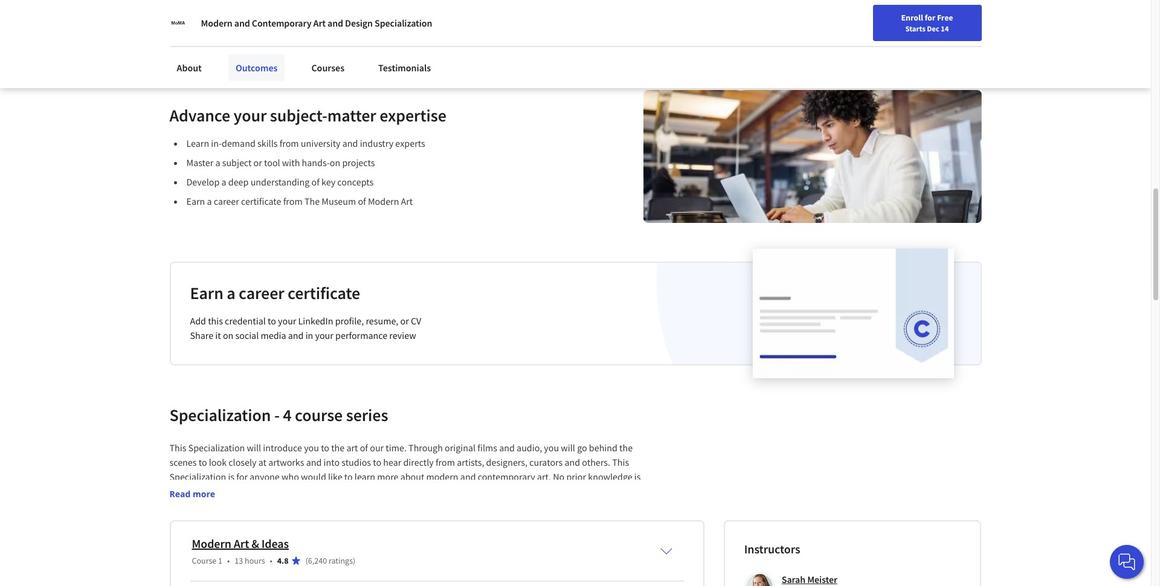 Task type: locate. For each thing, give the bounding box(es) containing it.
art
[[313, 17, 326, 29], [401, 195, 413, 207], [234, 536, 249, 551]]

0 horizontal spatial you
[[304, 442, 319, 454]]

in
[[306, 329, 313, 341]]

0 vertical spatial earn
[[186, 195, 205, 207]]

curators
[[529, 456, 563, 468]]

0 vertical spatial from
[[280, 137, 299, 149]]

1 vertical spatial enroll
[[208, 485, 232, 497]]

of left key
[[312, 176, 320, 188]]

in-
[[211, 137, 222, 149]]

is
[[228, 471, 235, 483], [634, 471, 641, 483]]

0 vertical spatial or
[[254, 156, 262, 168]]

and up designers,
[[499, 442, 515, 454]]

certificate up "linkedin"
[[288, 282, 360, 304]]

ideas
[[262, 536, 289, 551]]

demand
[[222, 137, 256, 149]]

for down closely
[[236, 471, 248, 483]]

2 vertical spatial from
[[436, 456, 455, 468]]

this specialization will introduce you to the art of our time. through original films and audio, you will go behind the scenes to look closely at artworks and into studios to hear directly from artists, designers, curators and others. this specialization is for anyone who would like to learn more about modern and contemporary art. no prior knowledge is required. enroll to receive invitations to virtual events, gain exclusive access to moma resources, and share ideas with an international learner community.
[[170, 442, 652, 512]]

is up an
[[634, 471, 641, 483]]

a for earn a career certificate from the museum of modern art
[[207, 195, 212, 207]]

cv
[[411, 315, 421, 327]]

2 • from the left
[[270, 555, 272, 566]]

enroll up learner
[[208, 485, 232, 497]]

• left '4.8'
[[270, 555, 272, 566]]

more right read
[[193, 488, 215, 500]]

0 vertical spatial about
[[239, 18, 264, 30]]

from up master a subject or tool with hands-on projects
[[280, 137, 299, 149]]

1
[[218, 555, 222, 566]]

1 horizontal spatial this
[[612, 456, 629, 468]]

earn down develop
[[186, 195, 205, 207]]

the right behind
[[619, 442, 633, 454]]

introduce
[[263, 442, 302, 454]]

art left &
[[234, 536, 249, 551]]

or left cv
[[400, 315, 409, 327]]

and down the no
[[555, 485, 570, 497]]

your up media
[[278, 315, 296, 327]]

enroll
[[901, 12, 923, 23], [208, 485, 232, 497]]

1 vertical spatial learn
[[186, 137, 209, 149]]

2 will from the left
[[561, 442, 575, 454]]

modern up course
[[192, 536, 231, 551]]

enroll for free starts dec 14
[[901, 12, 953, 33]]

0 vertical spatial modern
[[201, 17, 232, 29]]

you right introduce at the left bottom of page
[[304, 442, 319, 454]]

and left in
[[288, 329, 304, 341]]

about left coursera
[[239, 18, 264, 30]]

of right art
[[360, 442, 368, 454]]

learn
[[355, 471, 375, 483]]

from up modern
[[436, 456, 455, 468]]

modern for modern art & ideas
[[192, 536, 231, 551]]

about inside this specialization will introduce you to the art of our time. through original films and audio, you will go behind the scenes to look closely at artworks and into studios to hear directly from artists, designers, curators and others. this specialization is for anyone who would like to learn more about modern and contemporary art. no prior knowledge is required. enroll to receive invitations to virtual events, gain exclusive access to moma resources, and share ideas with an international learner community.
[[400, 471, 424, 483]]

2 horizontal spatial your
[[315, 329, 333, 341]]

career up the credential
[[239, 282, 284, 304]]

linkedin
[[298, 315, 333, 327]]

4
[[283, 404, 292, 426]]

more for read more
[[193, 488, 215, 500]]

more inside button
[[193, 488, 215, 500]]

1 horizontal spatial •
[[270, 555, 272, 566]]

0 horizontal spatial art
[[234, 536, 249, 551]]

courses
[[311, 62, 345, 74]]

advance
[[170, 104, 230, 126]]

events,
[[358, 485, 387, 497]]

and
[[234, 17, 250, 29], [328, 17, 343, 29], [342, 137, 358, 149], [288, 329, 304, 341], [499, 442, 515, 454], [306, 456, 322, 468], [565, 456, 580, 468], [460, 471, 476, 483], [555, 485, 570, 497]]

1 vertical spatial more
[[377, 471, 399, 483]]

0 vertical spatial art
[[313, 17, 326, 29]]

1 vertical spatial from
[[283, 195, 303, 207]]

1 horizontal spatial art
[[313, 17, 326, 29]]

modern for modern and contemporary art and design specialization
[[201, 17, 232, 29]]

1 vertical spatial certificate
[[288, 282, 360, 304]]

on up key
[[330, 156, 340, 168]]

1 horizontal spatial your
[[278, 315, 296, 327]]

for up dec
[[925, 12, 936, 23]]

2 vertical spatial art
[[234, 536, 249, 551]]

this up knowledge
[[612, 456, 629, 468]]

you
[[304, 442, 319, 454], [544, 442, 559, 454]]

from inside this specialization will introduce you to the art of our time. through original films and audio, you will go behind the scenes to look closely at artworks and into studios to hear directly from artists, designers, curators and others. this specialization is for anyone who would like to learn more about modern and contemporary art. no prior knowledge is required. enroll to receive invitations to virtual events, gain exclusive access to moma resources, and share ideas with an international learner community.
[[436, 456, 455, 468]]

2 vertical spatial of
[[360, 442, 368, 454]]

about
[[177, 62, 202, 74]]

it
[[215, 329, 221, 341]]

&
[[252, 536, 259, 551]]

0 horizontal spatial your
[[234, 104, 267, 126]]

2 horizontal spatial for
[[925, 12, 936, 23]]

matter
[[327, 104, 376, 126]]

a for master a subject or tool with hands-on projects
[[215, 156, 220, 168]]

for
[[925, 12, 936, 23], [306, 18, 318, 30], [236, 471, 248, 483]]

virtual
[[330, 485, 356, 497]]

your up demand
[[234, 104, 267, 126]]

resume,
[[366, 315, 398, 327]]

0 horizontal spatial about
[[239, 18, 264, 30]]

1 vertical spatial about
[[400, 471, 424, 483]]

2 vertical spatial modern
[[192, 536, 231, 551]]

certificate for earn a career certificate from the museum of modern art
[[241, 195, 281, 207]]

a up the credential
[[227, 282, 235, 304]]

of down concepts
[[358, 195, 366, 207]]

with
[[282, 156, 300, 168], [620, 485, 638, 497]]

a right master
[[215, 156, 220, 168]]

0 vertical spatial career
[[214, 195, 239, 207]]

read more button
[[170, 488, 215, 500]]

2 horizontal spatial art
[[401, 195, 413, 207]]

of
[[312, 176, 320, 188], [358, 195, 366, 207], [360, 442, 368, 454]]

0 vertical spatial more
[[215, 18, 237, 30]]

will
[[247, 442, 261, 454], [561, 442, 575, 454]]

our
[[370, 442, 384, 454]]

credential
[[225, 315, 266, 327]]

earn up add
[[190, 282, 223, 304]]

1 horizontal spatial on
[[330, 156, 340, 168]]

1 the from the left
[[331, 442, 345, 454]]

from for university
[[280, 137, 299, 149]]

instructors
[[744, 541, 800, 557]]

is down closely
[[228, 471, 235, 483]]

understanding
[[251, 176, 310, 188]]

1 vertical spatial your
[[278, 315, 296, 327]]

0 horizontal spatial or
[[254, 156, 262, 168]]

for inside enroll for free starts dec 14
[[925, 12, 936, 23]]

to up learner
[[234, 485, 242, 497]]

1 vertical spatial earn
[[190, 282, 223, 304]]

and down artists,
[[460, 471, 476, 483]]

directly
[[403, 456, 434, 468]]

more right the museum of modern art image
[[215, 18, 237, 30]]

profile,
[[335, 315, 364, 327]]

to up media
[[268, 315, 276, 327]]

international
[[170, 500, 222, 512]]

-
[[274, 404, 280, 426]]

a down develop
[[207, 195, 212, 207]]

knowledge
[[588, 471, 632, 483]]

enroll up starts
[[901, 12, 923, 23]]

like
[[328, 471, 342, 483]]

from
[[280, 137, 299, 149], [283, 195, 303, 207], [436, 456, 455, 468]]

a left deep
[[221, 176, 226, 188]]

0 horizontal spatial •
[[227, 555, 230, 566]]

and left contemporary
[[234, 17, 250, 29]]

will up at
[[247, 442, 261, 454]]

1 horizontal spatial enroll
[[901, 12, 923, 23]]

from left the
[[283, 195, 303, 207]]

1 vertical spatial of
[[358, 195, 366, 207]]

0 horizontal spatial enroll
[[208, 485, 232, 497]]

earn
[[186, 195, 205, 207], [190, 282, 223, 304]]

career for earn a career certificate from the museum of modern art
[[214, 195, 239, 207]]

modern
[[201, 17, 232, 29], [368, 195, 399, 207], [192, 536, 231, 551]]

for left business
[[306, 18, 318, 30]]

1 horizontal spatial the
[[619, 442, 633, 454]]

1 horizontal spatial about
[[400, 471, 424, 483]]

earn a career certificate
[[190, 282, 360, 304]]

2 you from the left
[[544, 442, 559, 454]]

this
[[170, 442, 186, 454], [612, 456, 629, 468]]

1 vertical spatial on
[[223, 329, 233, 341]]

1 horizontal spatial or
[[400, 315, 409, 327]]

business
[[320, 18, 357, 30]]

more down hear
[[377, 471, 399, 483]]

modern down concepts
[[368, 195, 399, 207]]

audio,
[[517, 442, 542, 454]]

0 horizontal spatial the
[[331, 442, 345, 454]]

on
[[330, 156, 340, 168], [223, 329, 233, 341]]

artworks
[[268, 456, 304, 468]]

0 horizontal spatial for
[[236, 471, 248, 483]]

1 horizontal spatial you
[[544, 442, 559, 454]]

certificate down the develop a deep understanding of key concepts
[[241, 195, 281, 207]]

your right in
[[315, 329, 333, 341]]

13
[[235, 555, 243, 566]]

specialization - 4 course series
[[170, 404, 388, 426]]

0 vertical spatial enroll
[[901, 12, 923, 23]]

career down deep
[[214, 195, 239, 207]]

will left go
[[561, 442, 575, 454]]

1 vertical spatial this
[[612, 456, 629, 468]]

hours
[[245, 555, 265, 566]]

modern right the museum of modern art image
[[201, 17, 232, 29]]

1 horizontal spatial with
[[620, 485, 638, 497]]

about
[[239, 18, 264, 30], [400, 471, 424, 483]]

1 vertical spatial or
[[400, 315, 409, 327]]

0 vertical spatial on
[[330, 156, 340, 168]]

learner
[[224, 500, 253, 512]]

None search field
[[172, 8, 462, 32]]

to
[[268, 315, 276, 327], [321, 442, 329, 454], [199, 456, 207, 468], [373, 456, 381, 468], [344, 471, 353, 483], [234, 485, 242, 497], [320, 485, 328, 497], [475, 485, 483, 497]]

0 vertical spatial certificate
[[241, 195, 281, 207]]

2 vertical spatial more
[[193, 488, 215, 500]]

0 horizontal spatial is
[[228, 471, 235, 483]]

0 horizontal spatial certificate
[[241, 195, 281, 207]]

2 is from the left
[[634, 471, 641, 483]]

0 horizontal spatial will
[[247, 442, 261, 454]]

learn right the museum of modern art image
[[189, 18, 213, 30]]

( 6,240 ratings )
[[305, 555, 355, 566]]

0 vertical spatial learn
[[189, 18, 213, 30]]

1 vertical spatial with
[[620, 485, 638, 497]]

0 horizontal spatial on
[[223, 329, 233, 341]]

about down directly
[[400, 471, 424, 483]]

learn left in-
[[186, 137, 209, 149]]

testimonials
[[378, 62, 431, 74]]

community.
[[255, 500, 303, 512]]

the left art
[[331, 442, 345, 454]]

learn more about coursera for business
[[189, 18, 357, 30]]

at
[[258, 456, 266, 468]]

1 horizontal spatial will
[[561, 442, 575, 454]]

invitations
[[275, 485, 318, 497]]

your
[[234, 104, 267, 126], [278, 315, 296, 327], [315, 329, 333, 341]]

learn
[[189, 18, 213, 30], [186, 137, 209, 149]]

subject
[[222, 156, 252, 168]]

0 horizontal spatial this
[[170, 442, 186, 454]]

career
[[214, 195, 239, 207], [239, 282, 284, 304]]

this up scenes
[[170, 442, 186, 454]]

1 vertical spatial career
[[239, 282, 284, 304]]

you up curators
[[544, 442, 559, 454]]

from for the
[[283, 195, 303, 207]]

art down experts
[[401, 195, 413, 207]]

0 vertical spatial with
[[282, 156, 300, 168]]

university
[[301, 137, 341, 149]]

on right it
[[223, 329, 233, 341]]

a for develop a deep understanding of key concepts
[[221, 176, 226, 188]]

or
[[254, 156, 262, 168], [400, 315, 409, 327]]

• right 1
[[227, 555, 230, 566]]

art right coursera
[[313, 17, 326, 29]]

with right tool
[[282, 156, 300, 168]]

moma
[[485, 485, 510, 497]]

1 horizontal spatial is
[[634, 471, 641, 483]]

studios
[[342, 456, 371, 468]]

to down would
[[320, 485, 328, 497]]

certificate for earn a career certificate
[[288, 282, 360, 304]]

with left an
[[620, 485, 638, 497]]

1 horizontal spatial certificate
[[288, 282, 360, 304]]

•
[[227, 555, 230, 566], [270, 555, 272, 566]]

go
[[577, 442, 587, 454]]

or left tool
[[254, 156, 262, 168]]

scenes
[[170, 456, 197, 468]]



Task type: vqa. For each thing, say whether or not it's contained in the screenshot.
the Master a subject or tool with hands-on projects
yes



Task type: describe. For each thing, give the bounding box(es) containing it.
concepts
[[337, 176, 374, 188]]

add
[[190, 315, 206, 327]]

1 you from the left
[[304, 442, 319, 454]]

to left the moma
[[475, 485, 483, 497]]

starts
[[906, 24, 926, 33]]

testimonials link
[[371, 54, 438, 81]]

1 will from the left
[[247, 442, 261, 454]]

master
[[186, 156, 213, 168]]

to up into
[[321, 442, 329, 454]]

share
[[190, 329, 213, 341]]

master a subject or tool with hands-on projects
[[186, 156, 375, 168]]

free
[[937, 12, 953, 23]]

to inside add this credential to your linkedin profile, resume, or cv share it on social media and in your performance review
[[268, 315, 276, 327]]

0 vertical spatial this
[[170, 442, 186, 454]]

the
[[304, 195, 320, 207]]

english
[[919, 14, 949, 26]]

contemporary
[[252, 17, 311, 29]]

ratings
[[329, 555, 353, 566]]

modern art & ideas link
[[192, 536, 289, 551]]

meister
[[807, 573, 837, 586]]

and inside add this credential to your linkedin profile, resume, or cv share it on social media and in your performance review
[[288, 329, 304, 341]]

career for earn a career certificate
[[239, 282, 284, 304]]

hear
[[383, 456, 401, 468]]

this
[[208, 315, 223, 327]]

review
[[389, 329, 416, 341]]

resources,
[[512, 485, 553, 497]]

films
[[478, 442, 497, 454]]

art.
[[537, 471, 551, 483]]

course
[[295, 404, 343, 426]]

enroll inside enroll for free starts dec 14
[[901, 12, 923, 23]]

learn for learn more about coursera for business
[[189, 18, 213, 30]]

more inside this specialization will introduce you to the art of our time. through original films and audio, you will go behind the scenes to look closely at artworks and into studios to hear directly from artists, designers, curators and others. this specialization is for anyone who would like to learn more about modern and contemporary art. no prior knowledge is required. enroll to receive invitations to virtual events, gain exclusive access to moma resources, and share ideas with an international learner community.
[[377, 471, 399, 483]]

14
[[941, 24, 949, 33]]

modern art & ideas
[[192, 536, 289, 551]]

deep
[[228, 176, 249, 188]]

to right like
[[344, 471, 353, 483]]

tool
[[264, 156, 280, 168]]

course
[[192, 555, 217, 566]]

hands-
[[302, 156, 330, 168]]

would
[[301, 471, 326, 483]]

others.
[[582, 456, 610, 468]]

advance your subject-matter expertise
[[170, 104, 446, 126]]

6,240
[[308, 555, 327, 566]]

more for learn more about coursera for business
[[215, 18, 237, 30]]

gain
[[389, 485, 406, 497]]

skills
[[257, 137, 278, 149]]

4.8
[[277, 555, 289, 566]]

look
[[209, 456, 227, 468]]

original
[[445, 442, 476, 454]]

english button
[[898, 0, 970, 39]]

shopping cart: 1 item image
[[869, 9, 892, 28]]

art
[[347, 442, 358, 454]]

to down our
[[373, 456, 381, 468]]

media
[[261, 329, 286, 341]]

a for earn a career certificate
[[227, 282, 235, 304]]

learn for learn in-demand skills from university and industry experts
[[186, 137, 209, 149]]

design
[[345, 17, 373, 29]]

1 • from the left
[[227, 555, 230, 566]]

or inside add this credential to your linkedin profile, resume, or cv share it on social media and in your performance review
[[400, 315, 409, 327]]

sarah meister link
[[782, 573, 837, 586]]

contemporary
[[478, 471, 535, 483]]

museum
[[322, 195, 356, 207]]

ideas
[[597, 485, 618, 497]]

sarah meister
[[782, 573, 837, 586]]

sarah
[[782, 573, 806, 586]]

earn a career certificate from the museum of modern art
[[186, 195, 413, 207]]

share
[[572, 485, 595, 497]]

access
[[447, 485, 473, 497]]

learn more about coursera for business link
[[189, 18, 357, 30]]

and up "projects"
[[342, 137, 358, 149]]

coursera career certificate image
[[753, 249, 954, 378]]

and left "design"
[[328, 17, 343, 29]]

and up prior
[[565, 456, 580, 468]]

of inside this specialization will introduce you to the art of our time. through original films and audio, you will go behind the scenes to look closely at artworks and into studios to hear directly from artists, designers, curators and others. this specialization is for anyone who would like to learn more about modern and contemporary art. no prior knowledge is required. enroll to receive invitations to virtual events, gain exclusive access to moma resources, and share ideas with an international learner community.
[[360, 442, 368, 454]]

prior
[[566, 471, 586, 483]]

develop
[[186, 176, 220, 188]]

1 vertical spatial modern
[[368, 195, 399, 207]]

course 1 • 13 hours •
[[192, 555, 272, 566]]

0 vertical spatial of
[[312, 176, 320, 188]]

artists,
[[457, 456, 484, 468]]

and up would
[[306, 456, 322, 468]]

outcomes link
[[228, 54, 285, 81]]

modern
[[426, 471, 458, 483]]

designers,
[[486, 456, 528, 468]]

exclusive
[[408, 485, 445, 497]]

(
[[305, 555, 308, 566]]

coursera enterprise logos image
[[712, 0, 954, 22]]

coursera
[[266, 18, 304, 30]]

earn for earn a career certificate
[[190, 282, 223, 304]]

with inside this specialization will introduce you to the art of our time. through original films and audio, you will go behind the scenes to look closely at artworks and into studios to hear directly from artists, designers, curators and others. this specialization is for anyone who would like to learn more about modern and contemporary art. no prior knowledge is required. enroll to receive invitations to virtual events, gain exclusive access to moma resources, and share ideas with an international learner community.
[[620, 485, 638, 497]]

about link
[[170, 54, 209, 81]]

for inside this specialization will introduce you to the art of our time. through original films and audio, you will go behind the scenes to look closely at artworks and into studios to hear directly from artists, designers, curators and others. this specialization is for anyone who would like to learn more about modern and contemporary art. no prior knowledge is required. enroll to receive invitations to virtual events, gain exclusive access to moma resources, and share ideas with an international learner community.
[[236, 471, 248, 483]]

on inside add this credential to your linkedin profile, resume, or cv share it on social media and in your performance review
[[223, 329, 233, 341]]

develop a deep understanding of key concepts
[[186, 176, 374, 188]]

earn for earn a career certificate from the museum of modern art
[[186, 195, 205, 207]]

2 vertical spatial your
[[315, 329, 333, 341]]

1 horizontal spatial for
[[306, 18, 318, 30]]

add this credential to your linkedin profile, resume, or cv share it on social media and in your performance review
[[190, 315, 421, 341]]

to left look
[[199, 456, 207, 468]]

1 is from the left
[[228, 471, 235, 483]]

series
[[346, 404, 388, 426]]

0 horizontal spatial with
[[282, 156, 300, 168]]

2 the from the left
[[619, 442, 633, 454]]

enroll inside this specialization will introduce you to the art of our time. through original films and audio, you will go behind the scenes to look closely at artworks and into studios to hear directly from artists, designers, curators and others. this specialization is for anyone who would like to learn more about modern and contemporary art. no prior knowledge is required. enroll to receive invitations to virtual events, gain exclusive access to moma resources, and share ideas with an international learner community.
[[208, 485, 232, 497]]

the museum of modern art image
[[170, 15, 186, 31]]

)
[[353, 555, 355, 566]]

1 vertical spatial art
[[401, 195, 413, 207]]

outcomes
[[236, 62, 278, 74]]

experts
[[395, 137, 425, 149]]

an
[[640, 485, 650, 497]]

0 vertical spatial your
[[234, 104, 267, 126]]

chat with us image
[[1117, 552, 1137, 572]]

performance
[[335, 329, 387, 341]]

subject-
[[270, 104, 327, 126]]



